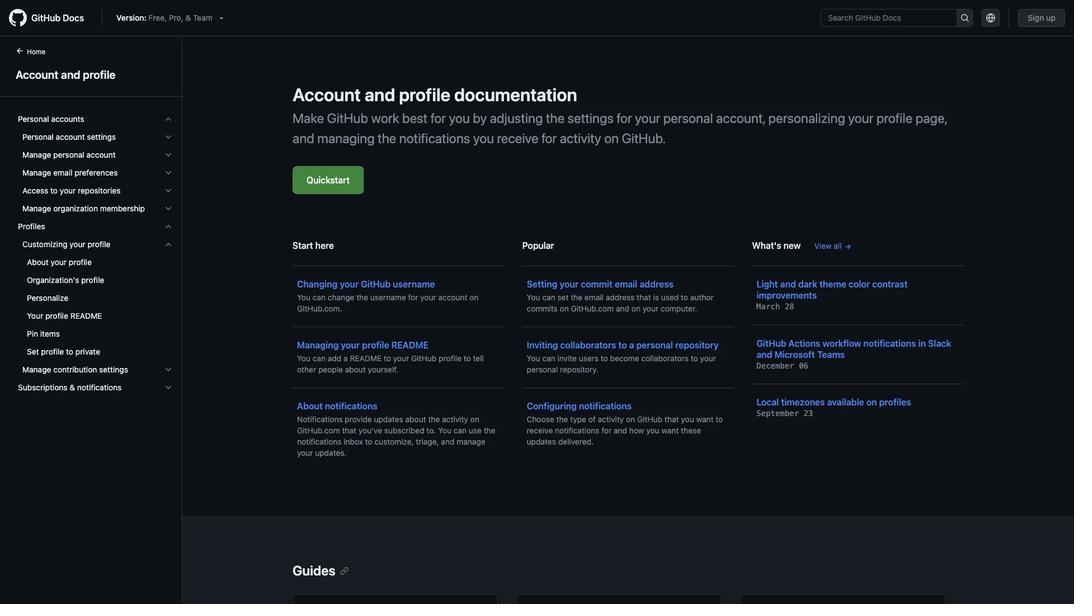 Task type: locate. For each thing, give the bounding box(es) containing it.
your profile readme
[[27, 311, 102, 321]]

about inside about notifications notifications provide updates about the activity on github.com that you've subscribed to. you can use the notifications inbox to customize, triage, and manage your updates.
[[405, 415, 426, 424]]

1 vertical spatial account
[[87, 150, 116, 159]]

about up notifications
[[297, 401, 323, 412]]

settings inside the personal accounts element
[[87, 132, 116, 142]]

1 vertical spatial that
[[665, 415, 679, 424]]

updates inside about notifications notifications provide updates about the activity on github.com that you've subscribed to. you can use the notifications inbox to customize, triage, and manage your updates.
[[374, 415, 403, 424]]

updates up subscribed
[[374, 415, 403, 424]]

changing your github username you can change the username for your account on github.com.
[[297, 279, 479, 313]]

can inside inviting collaborators to a personal repository you can invite users to become collaborators to your personal repository.
[[543, 354, 556, 363]]

2 sc 9kayk9 0 image from the top
[[164, 186, 173, 195]]

about inside customizing your profile element
[[27, 258, 49, 267]]

in
[[919, 338, 926, 349]]

type
[[570, 415, 586, 424]]

and up december
[[757, 349, 773, 360]]

sc 9kayk9 0 image inside profiles "dropdown button"
[[164, 222, 173, 231]]

account up make
[[293, 84, 361, 105]]

profile up personal accounts dropdown button
[[83, 68, 116, 81]]

to inside dropdown button
[[50, 186, 58, 195]]

0 horizontal spatial email
[[53, 168, 72, 177]]

address up is
[[640, 279, 674, 290]]

about up subscribed
[[405, 415, 426, 424]]

your inside inviting collaborators to a personal repository you can invite users to become collaborators to your personal repository.
[[700, 354, 716, 363]]

2 vertical spatial email
[[585, 293, 604, 302]]

collaborators up users
[[560, 340, 616, 351]]

managing
[[297, 340, 339, 351]]

1 horizontal spatial github.com
[[571, 304, 614, 313]]

about
[[345, 365, 366, 374], [405, 415, 426, 424]]

account for account and profile
[[16, 68, 58, 81]]

workflow
[[823, 338, 862, 349]]

0 horizontal spatial account
[[16, 68, 58, 81]]

1 vertical spatial address
[[606, 293, 635, 302]]

1 horizontal spatial readme
[[350, 354, 382, 363]]

activity inside about notifications notifications provide updates about the activity on github.com that you've subscribed to. you can use the notifications inbox to customize, triage, and manage your updates.
[[442, 415, 468, 424]]

manage email preferences
[[22, 168, 118, 177]]

on inside account and profile documentation make github work best for you by adjusting the settings for your personal account, personalizing your profile page, and managing the notifications you receive for activity on github.
[[604, 130, 619, 146]]

quickstart
[[307, 175, 350, 186]]

github docs
[[31, 13, 84, 23]]

notifications inside account and profile documentation make github work best for you by adjusting the settings for your personal account, personalizing your profile page, and managing the notifications you receive for activity on github.
[[399, 130, 470, 146]]

personal accounts element
[[9, 110, 182, 218], [9, 128, 182, 218]]

notifications down manage contribution settings dropdown button
[[77, 383, 122, 392]]

by
[[473, 110, 487, 126]]

readme
[[70, 311, 102, 321], [392, 340, 429, 351], [350, 354, 382, 363]]

and inside github actions workflow notifications in slack and microsoft teams december 06
[[757, 349, 773, 360]]

change
[[328, 293, 355, 302]]

account down home link
[[16, 68, 58, 81]]

0 vertical spatial settings
[[568, 110, 614, 126]]

github.com down notifications
[[297, 426, 340, 435]]

1 vertical spatial updates
[[527, 437, 556, 447]]

notifications up "provide"
[[325, 401, 378, 412]]

sc 9kayk9 0 image inside personal account settings dropdown button
[[164, 133, 173, 142]]

23
[[804, 409, 813, 418]]

0 vertical spatial readme
[[70, 311, 102, 321]]

account and profile documentation make github work best for you by adjusting the settings for your personal account, personalizing your profile page, and managing the notifications you receive for activity on github.
[[293, 84, 948, 146]]

become
[[610, 354, 639, 363]]

2 profiles element from the top
[[9, 236, 182, 379]]

you
[[449, 110, 470, 126], [473, 130, 494, 146], [681, 415, 694, 424], [647, 426, 660, 435]]

local timezones available on profiles september 23
[[757, 397, 912, 418]]

0 horizontal spatial github.com
[[297, 426, 340, 435]]

account for account and profile documentation make github work best for you by adjusting the settings for your personal account, personalizing your profile page, and managing the notifications you receive for activity on github.
[[293, 84, 361, 105]]

access
[[22, 186, 48, 195]]

profiles button
[[13, 218, 177, 236]]

computer.
[[661, 304, 697, 313]]

0 vertical spatial personal
[[18, 114, 49, 124]]

personal down personal accounts
[[22, 132, 54, 142]]

personal account settings
[[22, 132, 116, 142]]

github docs link
[[9, 9, 93, 27]]

on
[[604, 130, 619, 146], [470, 293, 479, 302], [560, 304, 569, 313], [632, 304, 641, 313], [867, 397, 877, 408], [470, 415, 480, 424], [626, 415, 635, 424]]

march
[[757, 302, 780, 311]]

about right people
[[345, 365, 366, 374]]

manage organization membership
[[22, 204, 145, 213]]

can up the github.com.
[[313, 293, 326, 302]]

profile left tell at the bottom left of page
[[439, 354, 462, 363]]

inviting
[[527, 340, 558, 351]]

0 horizontal spatial &
[[70, 383, 75, 392]]

notifications inside dropdown button
[[77, 383, 122, 392]]

github inside "managing your profile readme you can add a readme to your github profile to tell other people about yourself."
[[411, 354, 437, 363]]

profiles
[[880, 397, 912, 408]]

1 horizontal spatial about
[[405, 415, 426, 424]]

profile up best
[[399, 84, 451, 105]]

github.com inside about notifications notifications provide updates about the activity on github.com that you've subscribed to. you can use the notifications inbox to customize, triage, and manage your updates.
[[297, 426, 340, 435]]

and up the work
[[365, 84, 395, 105]]

3 sc 9kayk9 0 image from the top
[[164, 204, 173, 213]]

receive down 'choose'
[[527, 426, 553, 435]]

0 horizontal spatial that
[[342, 426, 356, 435]]

the inside configuring notifications choose the type of activity on github that you want to receive notifications for and how you want these updates delivered.
[[557, 415, 568, 424]]

sc 9kayk9 0 image for subscriptions & notifications
[[164, 383, 173, 392]]

you
[[297, 293, 311, 302], [527, 293, 540, 302], [297, 354, 311, 363], [527, 354, 540, 363], [438, 426, 452, 435]]

can up the commits
[[543, 293, 556, 302]]

you up the commits
[[527, 293, 540, 302]]

you inside inviting collaborators to a personal repository you can invite users to become collaborators to your personal repository.
[[527, 354, 540, 363]]

yourself.
[[368, 365, 399, 374]]

& down contribution
[[70, 383, 75, 392]]

1 personal accounts element from the top
[[9, 110, 182, 218]]

2 manage from the top
[[22, 168, 51, 177]]

profiles element containing profiles
[[9, 218, 182, 379]]

1 vertical spatial personal
[[22, 132, 54, 142]]

customizing your profile element
[[9, 236, 182, 361], [9, 254, 182, 361]]

sc 9kayk9 0 image
[[164, 115, 173, 124], [164, 151, 173, 159], [164, 168, 173, 177], [164, 222, 173, 231], [164, 365, 173, 374], [164, 383, 173, 392]]

0 vertical spatial about
[[27, 258, 49, 267]]

and left how on the right of page
[[614, 426, 627, 435]]

personal inside personal accounts dropdown button
[[18, 114, 49, 124]]

managing your profile readme you can add a readme to your github profile to tell other people about yourself.
[[297, 340, 484, 374]]

1 horizontal spatial that
[[637, 293, 651, 302]]

2 sc 9kayk9 0 image from the top
[[164, 151, 173, 159]]

a up become at the right of the page
[[629, 340, 634, 351]]

0 vertical spatial account
[[16, 68, 58, 81]]

customizing your profile element containing about your profile
[[9, 254, 182, 361]]

all
[[834, 241, 842, 251]]

profile down about your profile link
[[81, 276, 104, 285]]

you down by in the top of the page
[[473, 130, 494, 146]]

a inside inviting collaborators to a personal repository you can invite users to become collaborators to your personal repository.
[[629, 340, 634, 351]]

sc 9kayk9 0 image for manage contribution settings
[[164, 365, 173, 374]]

1 vertical spatial a
[[344, 354, 348, 363]]

personalizing
[[769, 110, 846, 126]]

can down inviting at the bottom
[[543, 354, 556, 363]]

can left the use
[[454, 426, 467, 435]]

0 horizontal spatial account
[[56, 132, 85, 142]]

0 vertical spatial &
[[185, 13, 191, 22]]

organization's profile
[[27, 276, 104, 285]]

the right change
[[357, 293, 368, 302]]

2 horizontal spatial account
[[438, 293, 468, 302]]

1 vertical spatial collaborators
[[642, 354, 689, 363]]

1 horizontal spatial address
[[640, 279, 674, 290]]

1 horizontal spatial updates
[[527, 437, 556, 447]]

github.com
[[571, 304, 614, 313], [297, 426, 340, 435]]

improvements
[[757, 290, 817, 301]]

sc 9kayk9 0 image for personal account settings
[[164, 133, 173, 142]]

about your profile
[[27, 258, 92, 267]]

notifications down best
[[399, 130, 470, 146]]

light
[[757, 279, 778, 290]]

email inside dropdown button
[[53, 168, 72, 177]]

2 horizontal spatial email
[[615, 279, 638, 290]]

for inside changing your github username you can change the username for your account on github.com.
[[408, 293, 418, 302]]

profile down profiles "dropdown button"
[[88, 240, 110, 249]]

personal down personal account settings
[[53, 150, 84, 159]]

slack
[[929, 338, 952, 349]]

you right the to.
[[438, 426, 452, 435]]

and up improvements
[[781, 279, 796, 290]]

personal up github.
[[664, 110, 713, 126]]

how
[[630, 426, 644, 435]]

contrast
[[873, 279, 908, 290]]

0 vertical spatial a
[[629, 340, 634, 351]]

pin items
[[27, 329, 60, 339]]

receive down adjusting
[[497, 130, 539, 146]]

can inside about notifications notifications provide updates about the activity on github.com that you've subscribed to. you can use the notifications inbox to customize, triage, and manage your updates.
[[454, 426, 467, 435]]

0 horizontal spatial about
[[345, 365, 366, 374]]

0 horizontal spatial want
[[662, 426, 679, 435]]

and inside light and dark theme color contrast improvements march 28
[[781, 279, 796, 290]]

about down the "customizing"
[[27, 258, 49, 267]]

on inside configuring notifications choose the type of activity on github that you want to receive notifications for and how you want these updates delivered.
[[626, 415, 635, 424]]

email right commit
[[615, 279, 638, 290]]

2 vertical spatial that
[[342, 426, 356, 435]]

github inside github actions workflow notifications in slack and microsoft teams december 06
[[757, 338, 787, 349]]

0 horizontal spatial about
[[27, 258, 49, 267]]

account inside account and profile documentation make github work best for you by adjusting the settings for your personal account, personalizing your profile page, and managing the notifications you receive for activity on github.
[[293, 84, 361, 105]]

the down the work
[[378, 130, 396, 146]]

sc 9kayk9 0 image
[[164, 133, 173, 142], [164, 186, 173, 195], [164, 204, 173, 213], [164, 240, 173, 249]]

1 horizontal spatial collaborators
[[642, 354, 689, 363]]

2 personal accounts element from the top
[[9, 128, 182, 218]]

github.com down commit
[[571, 304, 614, 313]]

4 manage from the top
[[22, 365, 51, 374]]

about inside about notifications notifications provide updates about the activity on github.com that you've subscribed to. you can use the notifications inbox to customize, triage, and manage your updates.
[[297, 401, 323, 412]]

users
[[579, 354, 599, 363]]

1 manage from the top
[[22, 150, 51, 159]]

repositories
[[78, 186, 121, 195]]

can down the managing
[[313, 354, 326, 363]]

view all link
[[815, 240, 852, 252]]

github inside configuring notifications choose the type of activity on github that you want to receive notifications for and how you want these updates delivered.
[[637, 415, 663, 424]]

2 vertical spatial readme
[[350, 354, 382, 363]]

account
[[56, 132, 85, 142], [87, 150, 116, 159], [438, 293, 468, 302]]

5 sc 9kayk9 0 image from the top
[[164, 365, 173, 374]]

1 vertical spatial account
[[293, 84, 361, 105]]

notifications left in
[[864, 338, 917, 349]]

2 vertical spatial settings
[[99, 365, 128, 374]]

to inside about notifications notifications provide updates about the activity on github.com that you've subscribed to. you can use the notifications inbox to customize, triage, and manage your updates.
[[365, 437, 373, 447]]

1 horizontal spatial account
[[293, 84, 361, 105]]

2 customizing your profile element from the top
[[9, 254, 182, 361]]

personal left "accounts"
[[18, 114, 49, 124]]

settings
[[568, 110, 614, 126], [87, 132, 116, 142], [99, 365, 128, 374]]

sc 9kayk9 0 image for access to your repositories
[[164, 186, 173, 195]]

account and profile link
[[13, 66, 168, 83]]

quickstart link
[[293, 166, 364, 194]]

work
[[371, 110, 399, 126]]

4 sc 9kayk9 0 image from the top
[[164, 240, 173, 249]]

06
[[799, 361, 809, 370]]

teams
[[818, 349, 845, 360]]

sc 9kayk9 0 image inside access to your repositories dropdown button
[[164, 186, 173, 195]]

want up these
[[696, 415, 714, 424]]

0 vertical spatial want
[[696, 415, 714, 424]]

and right triage,
[[441, 437, 455, 447]]

0 vertical spatial about
[[345, 365, 366, 374]]

& right "pro,"
[[185, 13, 191, 22]]

2 horizontal spatial readme
[[392, 340, 429, 351]]

1 vertical spatial want
[[662, 426, 679, 435]]

you inside "managing your profile readme you can add a readme to your github profile to tell other people about yourself."
[[297, 354, 311, 363]]

1 profiles element from the top
[[9, 218, 182, 379]]

1 horizontal spatial about
[[297, 401, 323, 412]]

activity inside configuring notifications choose the type of activity on github that you want to receive notifications for and how you want these updates delivered.
[[598, 415, 624, 424]]

sc 9kayk9 0 image inside personal accounts dropdown button
[[164, 115, 173, 124]]

0 horizontal spatial readme
[[70, 311, 102, 321]]

email down manage personal account
[[53, 168, 72, 177]]

updates down 'choose'
[[527, 437, 556, 447]]

theme
[[820, 279, 847, 290]]

email down commit
[[585, 293, 604, 302]]

0 vertical spatial that
[[637, 293, 651, 302]]

3 manage from the top
[[22, 204, 51, 213]]

0 horizontal spatial updates
[[374, 415, 403, 424]]

address down commit
[[606, 293, 635, 302]]

personal inside personal account settings dropdown button
[[22, 132, 54, 142]]

access to your repositories
[[22, 186, 121, 195]]

you down inviting at the bottom
[[527, 354, 540, 363]]

1 vertical spatial &
[[70, 383, 75, 392]]

on inside about notifications notifications provide updates about the activity on github.com that you've subscribed to. you can use the notifications inbox to customize, triage, and manage your updates.
[[470, 415, 480, 424]]

and up inviting collaborators to a personal repository you can invite users to become collaborators to your personal repository.
[[616, 304, 630, 313]]

manage organization membership button
[[13, 200, 177, 218]]

readme inside account and profile element
[[70, 311, 102, 321]]

settings for personal account settings
[[87, 132, 116, 142]]

6 sc 9kayk9 0 image from the top
[[164, 383, 173, 392]]

to inside setting your commit email address you can set the email address that is used to author commits on github.com and on your computer.
[[681, 293, 688, 302]]

github inside account and profile documentation make github work best for you by adjusting the settings for your personal account, personalizing your profile page, and managing the notifications you receive for activity on github.
[[327, 110, 368, 126]]

0 vertical spatial receive
[[497, 130, 539, 146]]

the left type
[[557, 415, 568, 424]]

personal accounts
[[18, 114, 84, 124]]

choose
[[527, 415, 555, 424]]

new
[[784, 240, 801, 251]]

you inside about notifications notifications provide updates about the activity on github.com that you've subscribed to. you can use the notifications inbox to customize, triage, and manage your updates.
[[438, 426, 452, 435]]

sc 9kayk9 0 image for manage email preferences
[[164, 168, 173, 177]]

subscriptions & notifications
[[18, 383, 122, 392]]

that inside setting your commit email address you can set the email address that is used to author commits on github.com and on your computer.
[[637, 293, 651, 302]]

2 horizontal spatial that
[[665, 415, 679, 424]]

can inside setting your commit email address you can set the email address that is used to author commits on github.com and on your computer.
[[543, 293, 556, 302]]

the right set
[[571, 293, 583, 302]]

you down changing
[[297, 293, 311, 302]]

notifications
[[399, 130, 470, 146], [864, 338, 917, 349], [77, 383, 122, 392], [325, 401, 378, 412], [579, 401, 632, 412], [555, 426, 600, 435], [297, 437, 342, 447]]

tell
[[473, 354, 484, 363]]

a inside "managing your profile readme you can add a readme to your github profile to tell other people about yourself."
[[344, 354, 348, 363]]

4 sc 9kayk9 0 image from the top
[[164, 222, 173, 231]]

sc 9kayk9 0 image inside subscriptions & notifications dropdown button
[[164, 383, 173, 392]]

your inside about notifications notifications provide updates about the activity on github.com that you've subscribed to. you can use the notifications inbox to customize, triage, and manage your updates.
[[297, 449, 313, 458]]

select language: current language is english image
[[987, 13, 996, 22]]

1 vertical spatial email
[[615, 279, 638, 290]]

and inside about notifications notifications provide updates about the activity on github.com that you've subscribed to. you can use the notifications inbox to customize, triage, and manage your updates.
[[441, 437, 455, 447]]

you up other
[[297, 354, 311, 363]]

0 vertical spatial collaborators
[[560, 340, 616, 351]]

None search field
[[821, 9, 973, 27]]

0 horizontal spatial a
[[344, 354, 348, 363]]

docs
[[63, 13, 84, 23]]

1 vertical spatial about
[[405, 415, 426, 424]]

sc 9kayk9 0 image inside the manage organization membership dropdown button
[[164, 204, 173, 213]]

the inside changing your github username you can change the username for your account on github.com.
[[357, 293, 368, 302]]

settings for manage contribution settings
[[99, 365, 128, 374]]

sc 9kayk9 0 image inside manage contribution settings dropdown button
[[164, 365, 173, 374]]

and down home link
[[61, 68, 80, 81]]

1 vertical spatial settings
[[87, 132, 116, 142]]

Search GitHub Docs search field
[[822, 10, 957, 26]]

0 vertical spatial email
[[53, 168, 72, 177]]

profiles element for the personal accounts element containing personal accounts
[[9, 236, 182, 379]]

subscriptions & notifications button
[[13, 379, 177, 397]]

collaborators down repository
[[642, 354, 689, 363]]

notifications inside github actions workflow notifications in slack and microsoft teams december 06
[[864, 338, 917, 349]]

account inside account and profile link
[[16, 68, 58, 81]]

1 vertical spatial about
[[297, 401, 323, 412]]

profiles element
[[9, 218, 182, 379], [9, 236, 182, 379]]

1 customizing your profile element from the top
[[9, 236, 182, 361]]

3 sc 9kayk9 0 image from the top
[[164, 168, 173, 177]]

microsoft
[[775, 349, 815, 360]]

manage for manage email preferences
[[22, 168, 51, 177]]

december
[[757, 361, 795, 370]]

your inside dropdown button
[[60, 186, 76, 195]]

0 vertical spatial updates
[[374, 415, 403, 424]]

version: free, pro, & team
[[116, 13, 213, 22]]

account and profile
[[16, 68, 116, 81]]

profile down items
[[41, 347, 64, 356]]

0 vertical spatial github.com
[[571, 304, 614, 313]]

profiles element containing customizing your profile
[[9, 236, 182, 379]]

september 23 element
[[757, 409, 813, 418]]

want left these
[[662, 426, 679, 435]]

view
[[815, 241, 832, 251]]

email
[[53, 168, 72, 177], [615, 279, 638, 290], [585, 293, 604, 302]]

customizing your profile element containing customizing your profile
[[9, 236, 182, 361]]

address
[[640, 279, 674, 290], [606, 293, 635, 302]]

1 horizontal spatial &
[[185, 13, 191, 22]]

0 vertical spatial address
[[640, 279, 674, 290]]

personal
[[18, 114, 49, 124], [22, 132, 54, 142]]

1 vertical spatial receive
[[527, 426, 553, 435]]

and inside configuring notifications choose the type of activity on github that you want to receive notifications for and how you want these updates delivered.
[[614, 426, 627, 435]]

sc 9kayk9 0 image for customizing your profile
[[164, 240, 173, 249]]

a right add
[[344, 354, 348, 363]]

sc 9kayk9 0 image for manage organization membership
[[164, 204, 173, 213]]

0 horizontal spatial collaborators
[[560, 340, 616, 351]]

1 sc 9kayk9 0 image from the top
[[164, 115, 173, 124]]

the right the use
[[484, 426, 496, 435]]

about for notifications
[[297, 401, 323, 412]]

can inside "managing your profile readme you can add a readme to your github profile to tell other people about yourself."
[[313, 354, 326, 363]]

sc 9kayk9 0 image inside customizing your profile dropdown button
[[164, 240, 173, 249]]

1 sc 9kayk9 0 image from the top
[[164, 133, 173, 142]]

1 vertical spatial github.com
[[297, 426, 340, 435]]

2 vertical spatial account
[[438, 293, 468, 302]]

sc 9kayk9 0 image inside manage email preferences dropdown button
[[164, 168, 173, 177]]

sc 9kayk9 0 image inside the manage personal account dropdown button
[[164, 151, 173, 159]]

a
[[629, 340, 634, 351], [344, 354, 348, 363]]

your
[[635, 110, 661, 126], [849, 110, 874, 126], [60, 186, 76, 195], [69, 240, 85, 249], [51, 258, 67, 267], [340, 279, 359, 290], [560, 279, 579, 290], [420, 293, 436, 302], [643, 304, 659, 313], [341, 340, 360, 351], [393, 354, 409, 363], [700, 354, 716, 363], [297, 449, 313, 458]]

personal for personal account settings
[[22, 132, 54, 142]]

inviting collaborators to a personal repository you can invite users to become collaborators to your personal repository.
[[527, 340, 719, 374]]

commits
[[527, 304, 558, 313]]

1 horizontal spatial a
[[629, 340, 634, 351]]



Task type: vqa. For each thing, say whether or not it's contained in the screenshot.
account to the middle
yes



Task type: describe. For each thing, give the bounding box(es) containing it.
view all
[[815, 241, 842, 251]]

provide
[[345, 415, 372, 424]]

contribution
[[53, 365, 97, 374]]

author
[[690, 293, 714, 302]]

you left by in the top of the page
[[449, 110, 470, 126]]

customizing your profile
[[22, 240, 110, 249]]

configuring notifications choose the type of activity on github that you want to receive notifications for and how you want these updates delivered.
[[527, 401, 723, 447]]

start
[[293, 240, 313, 251]]

customizing
[[22, 240, 67, 249]]

subscriptions
[[18, 383, 67, 392]]

march 28 element
[[757, 302, 795, 311]]

0 vertical spatial account
[[56, 132, 85, 142]]

on inside the local timezones available on profiles september 23
[[867, 397, 877, 408]]

configuring
[[527, 401, 577, 412]]

receive inside account and profile documentation make github work best for you by adjusting the settings for your personal account, personalizing your profile page, and managing the notifications you receive for activity on github.
[[497, 130, 539, 146]]

subscribed
[[384, 426, 425, 435]]

profile left page,
[[877, 110, 913, 126]]

manage
[[457, 437, 486, 447]]

personal inside dropdown button
[[53, 150, 84, 159]]

github inside changing your github username you can change the username for your account on github.com.
[[361, 279, 391, 290]]

you right how on the right of page
[[647, 426, 660, 435]]

you inside changing your github username you can change the username for your account on github.com.
[[297, 293, 311, 302]]

preferences
[[75, 168, 118, 177]]

receive inside configuring notifications choose the type of activity on github that you want to receive notifications for and how you want these updates delivered.
[[527, 426, 553, 435]]

organization's profile link
[[13, 271, 177, 289]]

that inside configuring notifications choose the type of activity on github that you want to receive notifications for and how you want these updates delivered.
[[665, 415, 679, 424]]

personal down inviting at the bottom
[[527, 365, 558, 374]]

github.com inside setting your commit email address you can set the email address that is used to author commits on github.com and on your computer.
[[571, 304, 614, 313]]

what's new
[[752, 240, 801, 251]]

account inside changing your github username you can change the username for your account on github.com.
[[438, 293, 468, 302]]

activity inside account and profile documentation make github work best for you by adjusting the settings for your personal account, personalizing your profile page, and managing the notifications you receive for activity on github.
[[560, 130, 602, 146]]

set
[[27, 347, 39, 356]]

on inside changing your github username you can change the username for your account on github.com.
[[470, 293, 479, 302]]

profile up items
[[45, 311, 68, 321]]

organization
[[53, 204, 98, 213]]

you up these
[[681, 415, 694, 424]]

personal accounts element containing personal accounts
[[9, 110, 182, 218]]

popular
[[523, 240, 554, 251]]

invite
[[558, 354, 577, 363]]

manage for manage contribution settings
[[22, 365, 51, 374]]

sign up link
[[1019, 9, 1066, 27]]

you've
[[359, 426, 382, 435]]

the inside setting your commit email address you can set the email address that is used to author commits on github.com and on your computer.
[[571, 293, 583, 302]]

for inside configuring notifications choose the type of activity on github that you want to receive notifications for and how you want these updates delivered.
[[602, 426, 612, 435]]

september
[[757, 409, 799, 418]]

that inside about notifications notifications provide updates about the activity on github.com that you've subscribed to. you can use the notifications inbox to customize, triage, and manage your updates.
[[342, 426, 356, 435]]

can inside changing your github username you can change the username for your account on github.com.
[[313, 293, 326, 302]]

to inside configuring notifications choose the type of activity on github that you want to receive notifications for and how you want these updates delivered.
[[716, 415, 723, 424]]

manage personal account
[[22, 150, 116, 159]]

manage personal account button
[[13, 146, 177, 164]]

manage contribution settings
[[22, 365, 128, 374]]

customizing your profile button
[[13, 236, 177, 254]]

github.com.
[[297, 304, 342, 313]]

0 vertical spatial username
[[393, 279, 435, 290]]

and down make
[[293, 130, 314, 146]]

personal for personal accounts
[[18, 114, 49, 124]]

items
[[40, 329, 60, 339]]

personal accounts element containing personal account settings
[[9, 128, 182, 218]]

local
[[757, 397, 779, 408]]

color
[[849, 279, 870, 290]]

the right adjusting
[[546, 110, 565, 126]]

used
[[661, 293, 679, 302]]

delivered.
[[558, 437, 594, 447]]

notifications
[[297, 415, 343, 424]]

sc 9kayk9 0 image for manage personal account
[[164, 151, 173, 159]]

use
[[469, 426, 482, 435]]

the up the to.
[[428, 415, 440, 424]]

set profile to private
[[27, 347, 100, 356]]

notifications up of
[[579, 401, 632, 412]]

managing
[[317, 130, 375, 146]]

membership
[[100, 204, 145, 213]]

available
[[827, 397, 865, 408]]

manage for manage personal account
[[22, 150, 51, 159]]

manage email preferences button
[[13, 164, 177, 182]]

personalize
[[27, 294, 68, 303]]

updates inside configuring notifications choose the type of activity on github that you want to receive notifications for and how you want these updates delivered.
[[527, 437, 556, 447]]

make
[[293, 110, 324, 126]]

0 horizontal spatial address
[[606, 293, 635, 302]]

profile up yourself.
[[362, 340, 389, 351]]

setting your commit email address you can set the email address that is used to author commits on github.com and on your computer.
[[527, 279, 714, 313]]

here
[[315, 240, 334, 251]]

inbox
[[344, 437, 363, 447]]

sign
[[1028, 13, 1045, 22]]

1 horizontal spatial account
[[87, 150, 116, 159]]

notifications up updates.
[[297, 437, 342, 447]]

changing
[[297, 279, 338, 290]]

adjusting
[[490, 110, 543, 126]]

repository.
[[560, 365, 599, 374]]

up
[[1047, 13, 1056, 22]]

commit
[[581, 279, 613, 290]]

version:
[[116, 13, 147, 22]]

guides
[[293, 563, 336, 579]]

updates.
[[315, 449, 347, 458]]

sc 9kayk9 0 image for personal accounts
[[164, 115, 173, 124]]

customize,
[[375, 437, 414, 447]]

1 horizontal spatial email
[[585, 293, 604, 302]]

search image
[[961, 13, 970, 22]]

pin items link
[[13, 325, 177, 343]]

personal accounts button
[[13, 110, 177, 128]]

set profile to private link
[[13, 343, 177, 361]]

profiles
[[18, 222, 45, 231]]

page,
[[916, 110, 948, 126]]

triangle down image
[[217, 13, 226, 22]]

you inside setting your commit email address you can set the email address that is used to author commits on github.com and on your computer.
[[527, 293, 540, 302]]

personalize link
[[13, 289, 177, 307]]

1 vertical spatial readme
[[392, 340, 429, 351]]

notifications down type
[[555, 426, 600, 435]]

1 vertical spatial username
[[370, 293, 406, 302]]

settings inside account and profile documentation make github work best for you by adjusting the settings for your personal account, personalizing your profile page, and managing the notifications you receive for activity on github.
[[568, 110, 614, 126]]

what's
[[752, 240, 782, 251]]

about inside "managing your profile readme you can add a readme to your github profile to tell other people about yourself."
[[345, 365, 366, 374]]

profiles element for the personal accounts element containing personal account settings
[[9, 218, 182, 379]]

home
[[27, 48, 45, 55]]

profile down customizing your profile
[[69, 258, 92, 267]]

people
[[318, 365, 343, 374]]

manage for manage organization membership
[[22, 204, 51, 213]]

your profile readme link
[[13, 307, 177, 325]]

profile inside dropdown button
[[88, 240, 110, 249]]

sc 9kayk9 0 image for profiles
[[164, 222, 173, 231]]

personal up become at the right of the page
[[637, 340, 673, 351]]

about your profile link
[[13, 254, 177, 271]]

other
[[297, 365, 316, 374]]

and inside setting your commit email address you can set the email address that is used to author commits on github.com and on your computer.
[[616, 304, 630, 313]]

1 horizontal spatial want
[[696, 415, 714, 424]]

pro,
[[169, 13, 183, 22]]

account and profile element
[[0, 45, 182, 603]]

organization's
[[27, 276, 79, 285]]

about for your
[[27, 258, 49, 267]]

december 06 element
[[757, 361, 809, 370]]

manage contribution settings button
[[13, 361, 177, 379]]

personal inside account and profile documentation make github work best for you by adjusting the settings for your personal account, personalizing your profile page, and managing the notifications you receive for activity on github.
[[664, 110, 713, 126]]

accounts
[[51, 114, 84, 124]]

your inside dropdown button
[[69, 240, 85, 249]]

& inside dropdown button
[[70, 383, 75, 392]]



